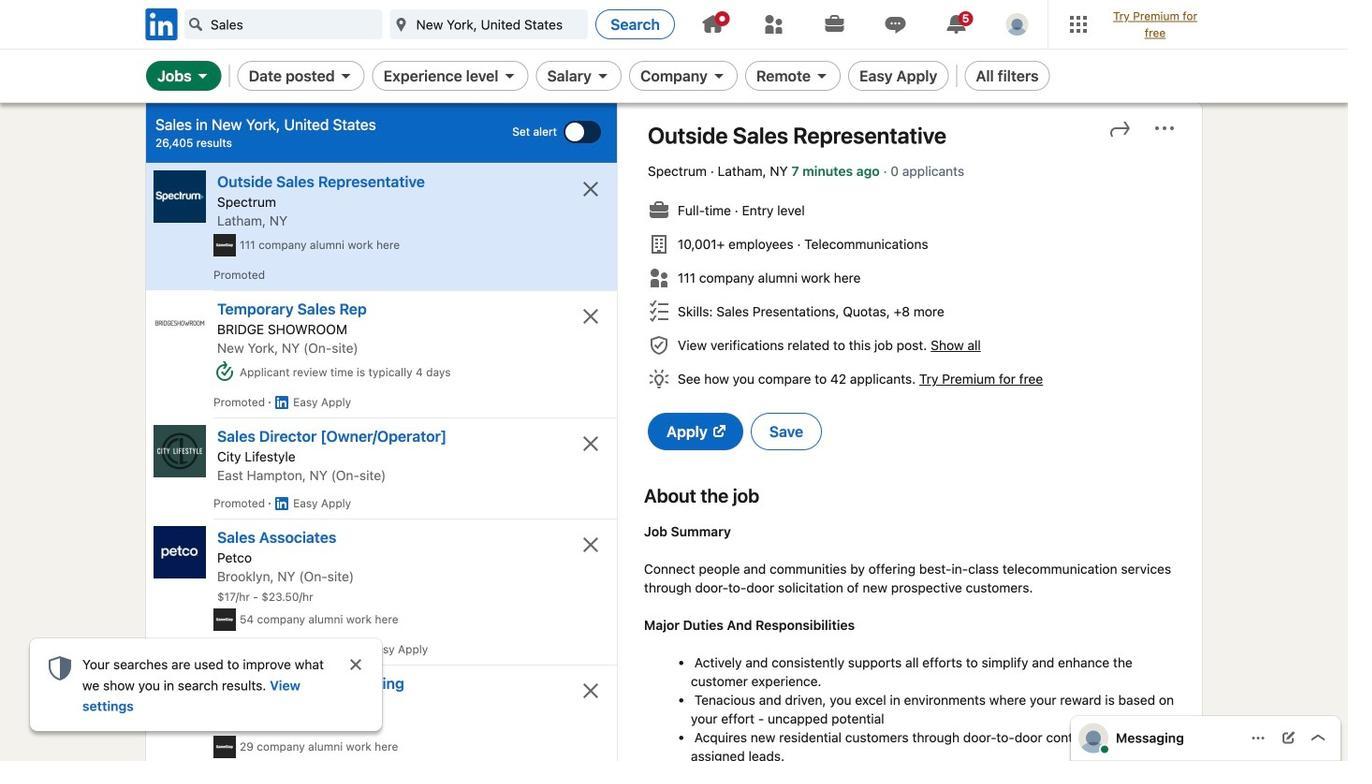 Task type: describe. For each thing, give the bounding box(es) containing it.
instacart logo image
[[154, 672, 206, 725]]

filter by: jobs image
[[195, 68, 210, 83]]

rachel moore image
[[1079, 723, 1109, 753]]

Easy Apply filter. button
[[849, 61, 949, 91]]

spectrum logo image
[[154, 170, 206, 223]]

remote filter. clicking this button displays all remote filter options. image
[[815, 68, 830, 83]]

share image
[[1109, 117, 1131, 140]]

experience level filter. clicking this button displays all experience level filter options. image
[[502, 68, 517, 83]]

date posted filter. clicking this button displays all date posted filter options. image
[[339, 68, 354, 83]]

dismiss job image for bridge showroom logo
[[580, 305, 602, 328]]

dismiss job image for the instacart logo
[[580, 680, 602, 702]]

city lifestyle logo image
[[154, 425, 206, 478]]

Search by title, skill, or company text field
[[184, 9, 383, 39]]

dismiss job image for petco logo
[[580, 534, 602, 556]]

salary filter. clicking this button displays all salary filter options. image
[[596, 68, 611, 83]]



Task type: vqa. For each thing, say whether or not it's contained in the screenshot.
Primary Element
no



Task type: locate. For each thing, give the bounding box(es) containing it.
3 dismiss job image from the top
[[580, 433, 602, 455]]

dismiss "your searches are used to improve what we show you in search results." notification 1 of 1. image
[[348, 657, 363, 672]]

bridge showroom logo image
[[154, 298, 206, 350]]

0 vertical spatial dismiss job image
[[580, 534, 602, 556]]

2 vertical spatial dismiss job image
[[580, 433, 602, 455]]

dismiss job image
[[580, 534, 602, 556], [580, 680, 602, 702]]

company filter. clicking this button displays all company filter options. image
[[712, 68, 727, 83]]

region
[[30, 639, 382, 731]]

0 vertical spatial dismiss job image
[[580, 178, 602, 200]]

1 dismiss job image from the top
[[580, 534, 602, 556]]

linkedin image
[[142, 5, 181, 44]]

City, state, or zip code text field
[[390, 9, 588, 39]]

applicant review time is typically 4 days image
[[214, 361, 236, 384], [214, 361, 236, 384]]

1 vertical spatial dismiss job image
[[580, 305, 602, 328]]

rachel moore image
[[1006, 13, 1029, 36]]

dismiss job image for city lifestyle logo
[[580, 433, 602, 455]]

1 vertical spatial dismiss job image
[[580, 680, 602, 702]]

custom image
[[188, 17, 203, 32]]

dismiss job image
[[580, 178, 602, 200], [580, 305, 602, 328], [580, 433, 602, 455]]

2 dismiss job image from the top
[[580, 680, 602, 702]]

2 dismiss job image from the top
[[580, 305, 602, 328]]

petco logo image
[[154, 526, 206, 579]]

linkedin image
[[142, 5, 181, 44]]

1 dismiss job image from the top
[[580, 178, 602, 200]]



